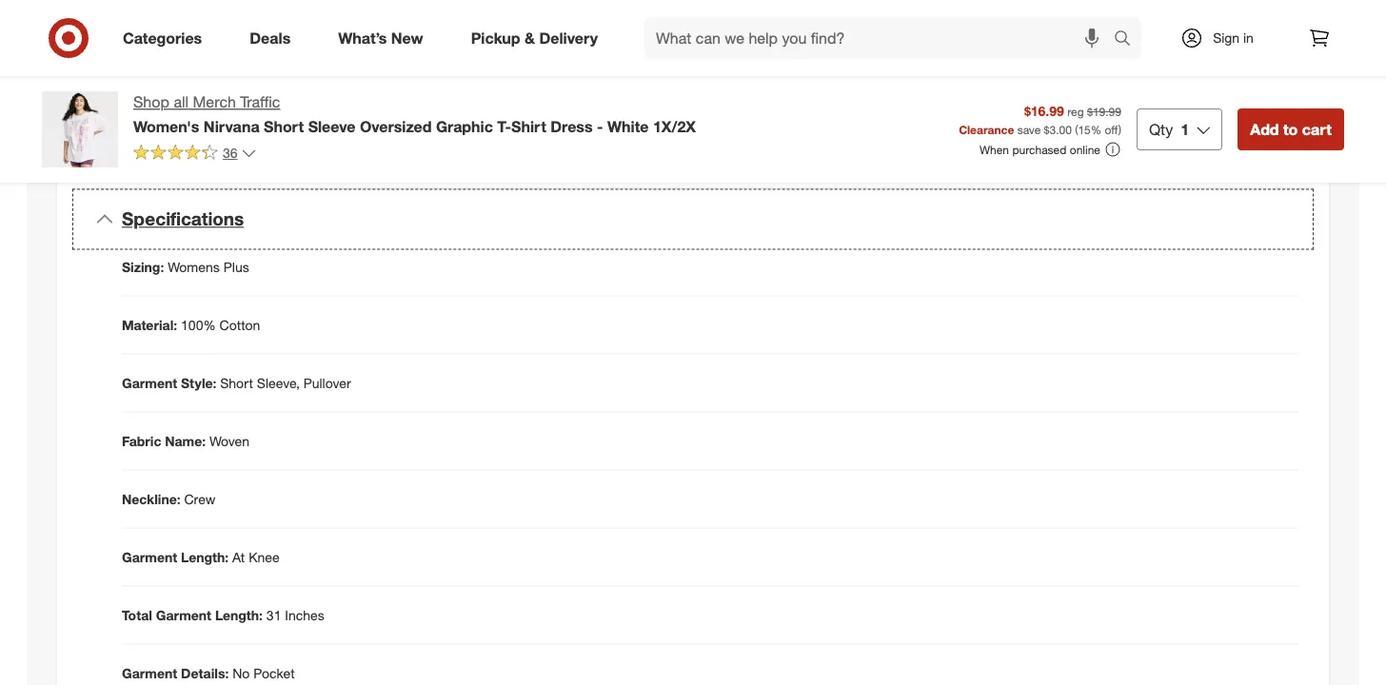 Task type: vqa. For each thing, say whether or not it's contained in the screenshot.
New
yes



Task type: locate. For each thing, give the bounding box(es) containing it.
pullover
[[304, 375, 351, 391]]

traffic
[[240, 93, 280, 111]]

1 horizontal spatial short
[[264, 117, 304, 136]]

t-
[[497, 117, 511, 136]]

garment length: at knee
[[122, 549, 280, 565]]

$16.99 reg $19.99 clearance save $ 3.00 ( 15 % off )
[[959, 102, 1121, 137]]

length:
[[181, 549, 229, 565], [215, 607, 263, 623]]

plus
[[223, 258, 249, 275]]

deals
[[250, 29, 291, 47]]

-
[[597, 117, 603, 136]]

garment left details:
[[122, 665, 177, 681]]

graphic
[[436, 117, 493, 136]]

36
[[223, 145, 238, 161]]

31
[[266, 607, 281, 623]]

garment right total
[[156, 607, 211, 623]]

short right style:
[[220, 375, 253, 391]]

reg
[[1067, 104, 1084, 119]]

specifications
[[122, 208, 244, 230]]

cart
[[1302, 120, 1332, 139]]

when purchased online
[[979, 142, 1100, 157]]

garment
[[122, 375, 177, 391], [122, 549, 177, 565], [156, 607, 211, 623], [122, 665, 177, 681]]

image of women's nirvana short sleeve oversized graphic t-shirt dress - white 1x/2x image
[[42, 91, 118, 168]]

)
[[1118, 122, 1121, 137]]

at
[[232, 549, 245, 565]]

pickup & delivery
[[471, 29, 598, 47]]

pickup & delivery link
[[455, 17, 622, 59]]

1 vertical spatial length:
[[215, 607, 263, 623]]

name:
[[165, 433, 206, 449]]

clearance
[[959, 122, 1014, 137]]

to
[[1283, 120, 1298, 139]]

add to cart button
[[1238, 109, 1344, 150]]

qty
[[1149, 120, 1173, 139]]

(
[[1075, 122, 1078, 137]]

garment left style:
[[122, 375, 177, 391]]

short down traffic at the left top
[[264, 117, 304, 136]]

36 link
[[133, 144, 257, 165]]

fabric name: woven
[[122, 433, 250, 449]]

in
[[1243, 30, 1254, 46]]

short
[[264, 117, 304, 136], [220, 375, 253, 391]]

categories
[[123, 29, 202, 47]]

search
[[1105, 31, 1151, 49]]

categories link
[[107, 17, 226, 59]]

0 horizontal spatial short
[[220, 375, 253, 391]]

length: left at
[[181, 549, 229, 565]]

garment down neckline: at the bottom left of the page
[[122, 549, 177, 565]]

%
[[1091, 122, 1102, 137]]

specifications button
[[72, 189, 1314, 250]]

purchased
[[1012, 142, 1067, 157]]

What can we help you find? suggestions appear below search field
[[645, 17, 1119, 59]]

women's
[[133, 117, 199, 136]]

womens
[[168, 258, 220, 275]]

knee
[[249, 549, 280, 565]]

what's
[[338, 29, 387, 47]]

sign
[[1213, 30, 1240, 46]]

100%
[[181, 316, 216, 333]]

dress
[[550, 117, 593, 136]]

all
[[174, 93, 189, 111]]

0 vertical spatial short
[[264, 117, 304, 136]]

online
[[1070, 142, 1100, 157]]

$
[[1044, 122, 1050, 137]]

sizing:
[[122, 258, 164, 275]]

when
[[979, 142, 1009, 157]]

off
[[1105, 122, 1118, 137]]

15
[[1078, 122, 1091, 137]]

length: left "31"
[[215, 607, 263, 623]]



Task type: describe. For each thing, give the bounding box(es) containing it.
new
[[391, 29, 423, 47]]

garment details: no pocket
[[122, 665, 295, 681]]

$16.99
[[1024, 102, 1064, 119]]

add
[[1250, 120, 1279, 139]]

material:
[[122, 316, 177, 333]]

inches
[[285, 607, 324, 623]]

garment for details:
[[122, 665, 177, 681]]

merch
[[193, 93, 236, 111]]

what's new link
[[322, 17, 447, 59]]

shop all merch traffic women's nirvana short sleeve oversized graphic t-shirt dress - white 1x/2x
[[133, 93, 696, 136]]

style:
[[181, 375, 216, 391]]

fabric
[[122, 433, 161, 449]]

sleeve
[[308, 117, 356, 136]]

garment for style:
[[122, 375, 177, 391]]

no
[[233, 665, 250, 681]]

sizing: womens plus
[[122, 258, 249, 275]]

shop
[[133, 93, 169, 111]]

1 vertical spatial short
[[220, 375, 253, 391]]

1x/2x
[[653, 117, 696, 136]]

cotton
[[220, 316, 260, 333]]

show more
[[115, 143, 173, 157]]

what's new
[[338, 29, 423, 47]]

delivery
[[539, 29, 598, 47]]

neckline: crew
[[122, 491, 215, 507]]

pickup
[[471, 29, 520, 47]]

show more button
[[107, 135, 182, 165]]

sleeve,
[[257, 375, 300, 391]]

white
[[607, 117, 649, 136]]

deals link
[[233, 17, 314, 59]]

garment style: short sleeve, pullover
[[122, 375, 351, 391]]

1
[[1181, 120, 1189, 139]]

total
[[122, 607, 152, 623]]

add to cart
[[1250, 120, 1332, 139]]

details:
[[181, 665, 229, 681]]

short inside shop all merch traffic women's nirvana short sleeve oversized graphic t-shirt dress - white 1x/2x
[[264, 117, 304, 136]]

pocket
[[253, 665, 295, 681]]

sign in link
[[1164, 17, 1283, 59]]

qty 1
[[1149, 120, 1189, 139]]

0 vertical spatial length:
[[181, 549, 229, 565]]

sign in
[[1213, 30, 1254, 46]]

search button
[[1105, 17, 1151, 63]]

woven
[[209, 433, 250, 449]]

$19.99
[[1087, 104, 1121, 119]]

save
[[1017, 122, 1041, 137]]

neckline:
[[122, 491, 181, 507]]

nirvana
[[204, 117, 259, 136]]

more
[[147, 143, 173, 157]]

total garment length: 31 inches
[[122, 607, 324, 623]]

crew
[[184, 491, 215, 507]]

3.00
[[1050, 122, 1072, 137]]

garment for length:
[[122, 549, 177, 565]]

show
[[115, 143, 144, 157]]

oversized
[[360, 117, 432, 136]]

&
[[525, 29, 535, 47]]

material: 100% cotton
[[122, 316, 260, 333]]

shirt
[[511, 117, 546, 136]]



